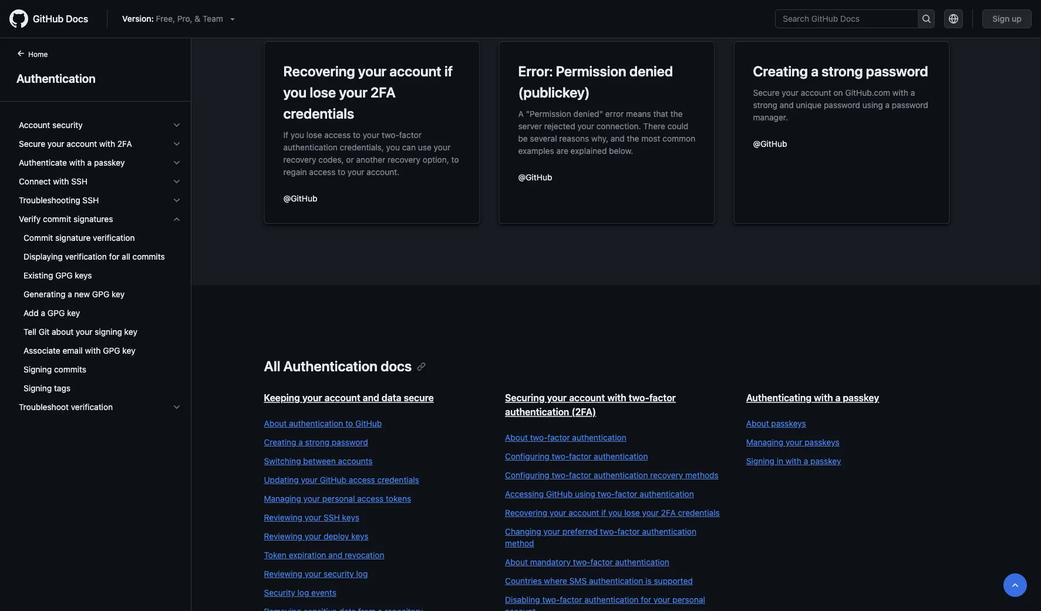Task type: describe. For each thing, give the bounding box(es) containing it.
existing
[[24, 271, 53, 280]]

you left can
[[386, 142, 400, 152]]

access for lose
[[324, 130, 351, 140]]

you right the if
[[291, 130, 304, 140]]

two- inside if you lose access to your two-factor authentication credentials, you can use your recovery codes, or another recovery option, to regain access to your account.
[[382, 130, 399, 140]]

account inside dropdown button
[[67, 139, 97, 149]]

a down github.com
[[886, 100, 890, 110]]

sms
[[570, 576, 587, 586]]

with right in
[[786, 456, 802, 466]]

connect
[[19, 177, 51, 186]]

sign up
[[993, 14, 1022, 24]]

sc 9kayk9 0 image for verify commit signatures
[[172, 214, 182, 224]]

explained
[[571, 146, 607, 155]]

authentication element
[[0, 48, 192, 610]]

configuring two-factor authentication link
[[505, 451, 723, 462]]

up
[[1013, 14, 1022, 24]]

credentials,
[[340, 142, 384, 152]]

keeping
[[264, 392, 300, 403]]

authentication inside if you lose access to your two-factor authentication credentials, you can use your recovery codes, or another recovery option, to regain access to your account.
[[284, 142, 338, 152]]

troubleshooting ssh
[[19, 195, 99, 205]]

connect with ssh button
[[14, 172, 186, 191]]

two- inside disabling two-factor authentication for your personal account
[[543, 595, 560, 605]]

authenticating with a passkey
[[747, 392, 880, 403]]

@github for creating a strong password
[[754, 139, 788, 148]]

a up about passkeys link
[[836, 392, 841, 403]]

1 vertical spatial passkeys
[[805, 437, 840, 447]]

sc 9kayk9 0 image for secure your account with 2fa
[[172, 139, 182, 149]]

email
[[63, 346, 83, 355]]

0 vertical spatial strong
[[822, 63, 864, 79]]

secure your account on github.com with a strong and unique password using a password manager.
[[754, 88, 929, 122]]

0 vertical spatial verification
[[93, 233, 135, 243]]

1 horizontal spatial recovery
[[388, 155, 421, 164]]

managing your personal access tokens
[[264, 494, 411, 504]]

key inside generating a new gpg key link
[[112, 289, 125, 299]]

new
[[74, 289, 90, 299]]

authentication up the switching between accounts
[[289, 419, 343, 428]]

1 horizontal spatial the
[[671, 109, 683, 118]]

authentication down methods
[[640, 489, 694, 499]]

to down keeping your account and data secure 'link'
[[346, 419, 353, 428]]

with down account security dropdown button
[[99, 139, 115, 149]]

ssh for connect with ssh
[[71, 177, 88, 186]]

&
[[195, 14, 200, 24]]

you down accessing github using two-factor authentication link on the bottom
[[609, 508, 623, 518]]

0 vertical spatial commits
[[133, 252, 165, 261]]

about mandatory two-factor authentication
[[505, 557, 670, 567]]

error
[[606, 109, 624, 118]]

ssh for reviewing your ssh keys
[[324, 513, 340, 522]]

and inside secure your account on github.com with a strong and unique password using a password manager.
[[780, 100, 794, 110]]

to right option, on the top left of page
[[452, 155, 459, 164]]

github inside about authentication to github link
[[355, 419, 382, 428]]

gpg up about
[[48, 308, 65, 318]]

events
[[312, 588, 337, 598]]

github inside the "updating your github access credentials" link
[[320, 475, 347, 485]]

two- down configuring two-factor authentication
[[552, 470, 569, 480]]

your inside secure your account on github.com with a strong and unique password using a password manager.
[[782, 88, 799, 97]]

authentication inside securing your account with two-factor authentication (2fa)
[[505, 406, 570, 417]]

error: permission denied (publickey)
[[519, 63, 674, 100]]

2 vertical spatial 2fa
[[662, 508, 676, 518]]

account.
[[367, 167, 400, 177]]

a right github.com
[[911, 88, 916, 97]]

@github for recovering your account if you lose your 2fa credentials
[[284, 193, 318, 203]]

1 horizontal spatial passkey
[[811, 456, 842, 466]]

security log events
[[264, 588, 337, 598]]

sign
[[993, 14, 1010, 24]]

connection.
[[597, 121, 641, 131]]

1 horizontal spatial creating
[[754, 63, 808, 79]]

github.com
[[846, 88, 891, 97]]

version:
[[122, 14, 154, 24]]

authentication link
[[14, 69, 177, 87]]

0 vertical spatial recovering your account if you lose your 2fa credentials
[[284, 63, 453, 122]]

account security
[[19, 120, 83, 130]]

about two-factor authentication link
[[505, 432, 723, 444]]

with inside secure your account on github.com with a strong and unique password using a password manager.
[[893, 88, 909, 97]]

sc 9kayk9 0 image for authenticate with a passkey
[[172, 158, 182, 167]]

configuring for configuring two-factor authentication
[[505, 452, 550, 461]]

credentials inside the "updating your github access credentials" link
[[378, 475, 419, 485]]

authenticate with a passkey button
[[14, 153, 186, 172]]

examples
[[519, 146, 555, 155]]

creating a strong password link
[[264, 437, 482, 448]]

using inside secure your account on github.com with a strong and unique password using a password manager.
[[863, 100, 884, 110]]

authentication up configuring two-factor authentication link
[[573, 433, 627, 442]]

troubleshoot verification button
[[14, 398, 186, 417]]

2 horizontal spatial recovery
[[651, 470, 684, 480]]

configuring two-factor authentication
[[505, 452, 648, 461]]

sign up link
[[983, 9, 1032, 28]]

about for keeping your account and data secure
[[264, 419, 287, 428]]

several
[[530, 133, 557, 143]]

ssh inside dropdown button
[[83, 195, 99, 205]]

keys for reviewing your deploy keys
[[352, 531, 369, 541]]

changing your preferred two-factor authentication method
[[505, 527, 697, 548]]

about inside 'about mandatory two-factor authentication' link
[[505, 557, 528, 567]]

a "permission denied" error means that the server rejected your connection. there could be several reasons why, and the most common examples are explained below.
[[519, 109, 696, 155]]

with inside dropdown button
[[53, 177, 69, 186]]

authentication inside disabling two-factor authentication for your personal account
[[585, 595, 639, 605]]

disabling
[[505, 595, 540, 605]]

supported
[[654, 576, 693, 586]]

github inside github docs link
[[33, 13, 64, 24]]

access down the codes,
[[309, 167, 336, 177]]

0 vertical spatial authentication
[[16, 71, 96, 85]]

updating
[[264, 475, 299, 485]]

displaying verification for all commits link
[[14, 247, 186, 266]]

a down the managing your passkeys
[[804, 456, 809, 466]]

gpg up generating a new gpg key
[[55, 271, 73, 280]]

displaying
[[24, 252, 63, 261]]

a up unique
[[812, 63, 819, 79]]

triangle down image
[[228, 14, 237, 24]]

about for securing your account with two-factor authentication (2fa)
[[505, 433, 528, 442]]

about two-factor authentication
[[505, 433, 627, 442]]

0 horizontal spatial credentials
[[284, 105, 354, 122]]

credentials inside recovering your account if you lose your 2fa credentials link
[[678, 508, 720, 518]]

signing commits
[[24, 365, 86, 374]]

sc 9kayk9 0 image for troubleshooting ssh
[[172, 196, 182, 205]]

docs
[[381, 358, 412, 374]]

Search GitHub Docs search field
[[776, 10, 919, 28]]

account inside disabling two-factor authentication for your personal account
[[505, 607, 536, 611]]

authentication down configuring two-factor authentication link
[[594, 470, 648, 480]]

why,
[[592, 133, 609, 143]]

factor inside 'changing your preferred two-factor authentication method'
[[618, 527, 640, 536]]

rejected
[[545, 121, 576, 131]]

with down tell git about your signing key link
[[85, 346, 101, 355]]

(publickey)
[[519, 84, 590, 100]]

reviewing for reviewing your ssh keys
[[264, 513, 303, 522]]

updating your github access credentials
[[264, 475, 419, 485]]

preferred
[[563, 527, 598, 536]]

codes,
[[319, 155, 344, 164]]

signing in with a passkey
[[747, 456, 842, 466]]

token
[[264, 550, 287, 560]]

authentication down 'about mandatory two-factor authentication' link
[[589, 576, 644, 586]]

1 vertical spatial log
[[298, 588, 309, 598]]

changing your preferred two-factor authentication method link
[[505, 526, 723, 549]]

and inside a "permission denied" error means that the server rejected your connection. there could be several reasons why, and the most common examples are explained below.
[[611, 133, 625, 143]]

your inside a "permission denied" error means that the server rejected your connection. there could be several reasons why, and the most common examples are explained below.
[[578, 121, 595, 131]]

troubleshooting
[[19, 195, 80, 205]]

signing tags
[[24, 383, 71, 393]]

add
[[24, 308, 39, 318]]

a inside dropdown button
[[87, 158, 92, 167]]

disabling two-factor authentication for your personal account link
[[505, 594, 723, 611]]

@github for error: permission denied (publickey)
[[519, 172, 553, 182]]

0 vertical spatial log
[[356, 569, 368, 579]]

signatures
[[73, 214, 113, 224]]

two- inside 'changing your preferred two-factor authentication method'
[[600, 527, 618, 536]]

disabling two-factor authentication for your personal account
[[505, 595, 706, 611]]

passkey for authenticate with a passkey
[[94, 158, 125, 167]]

you up the if
[[284, 84, 307, 100]]

for inside authentication element
[[109, 252, 120, 261]]

reviewing your deploy keys link
[[264, 531, 482, 542]]

countries where sms authentication is supported
[[505, 576, 693, 586]]

reviewing your ssh keys
[[264, 513, 360, 522]]

key inside tell git about your signing key link
[[124, 327, 137, 337]]

displaying verification for all commits
[[24, 252, 165, 261]]

github docs link
[[9, 9, 98, 28]]

authenticating
[[747, 392, 812, 403]]

verify
[[19, 214, 41, 224]]

commit signature verification
[[24, 233, 135, 243]]

github docs
[[33, 13, 88, 24]]

authentication inside 'changing your preferred two-factor authentication method'
[[643, 527, 697, 536]]

1 vertical spatial using
[[575, 489, 596, 499]]

version: free, pro, & team
[[122, 14, 223, 24]]

github inside accessing github using two-factor authentication link
[[546, 489, 573, 499]]



Task type: vqa. For each thing, say whether or not it's contained in the screenshot.
"Search on GitHub" element
no



Task type: locate. For each thing, give the bounding box(es) containing it.
mandatory
[[530, 557, 571, 567]]

managing down "about passkeys"
[[747, 437, 784, 447]]

2fa up credentials,
[[371, 84, 396, 100]]

for inside disabling two-factor authentication for your personal account
[[641, 595, 652, 605]]

about down the keeping
[[264, 419, 287, 428]]

strong inside secure your account on github.com with a strong and unique password using a password manager.
[[754, 100, 778, 110]]

the up below.
[[627, 133, 640, 143]]

existing gpg keys link
[[14, 266, 186, 285]]

credentials down methods
[[678, 508, 720, 518]]

signing for signing commits
[[24, 365, 52, 374]]

managing down updating
[[264, 494, 301, 504]]

reviewing
[[264, 513, 303, 522], [264, 531, 303, 541], [264, 569, 303, 579]]

about down method
[[505, 557, 528, 567]]

the up could
[[671, 109, 683, 118]]

managing your passkeys link
[[747, 437, 965, 448]]

1 vertical spatial ssh
[[83, 195, 99, 205]]

2fa down account security dropdown button
[[117, 139, 132, 149]]

security log events link
[[264, 587, 482, 599]]

reviewing down updating
[[264, 513, 303, 522]]

most
[[642, 133, 661, 143]]

1 vertical spatial managing
[[264, 494, 301, 504]]

authentication
[[16, 71, 96, 85], [284, 358, 378, 374]]

updating your github access credentials link
[[264, 474, 482, 486]]

two- up credentials,
[[382, 130, 399, 140]]

1 sc 9kayk9 0 image from the top
[[172, 139, 182, 149]]

2 vertical spatial ssh
[[324, 513, 340, 522]]

accessing github using two-factor authentication
[[505, 489, 694, 499]]

0 vertical spatial passkeys
[[772, 419, 807, 428]]

reviewing your deploy keys
[[264, 531, 369, 541]]

1 vertical spatial strong
[[754, 100, 778, 110]]

0 horizontal spatial personal
[[323, 494, 355, 504]]

key down generating a new gpg key
[[67, 308, 80, 318]]

security inside account security dropdown button
[[52, 120, 83, 130]]

sc 9kayk9 0 image for connect with ssh
[[172, 177, 182, 186]]

access for github
[[349, 475, 375, 485]]

personal down supported at the right bottom of page
[[673, 595, 706, 605]]

1 vertical spatial personal
[[673, 595, 706, 605]]

two- down about two-factor authentication
[[552, 452, 569, 461]]

0 vertical spatial if
[[445, 63, 453, 79]]

with inside securing your account with two-factor authentication (2fa)
[[608, 392, 627, 403]]

strong up "manager."
[[754, 100, 778, 110]]

2 vertical spatial reviewing
[[264, 569, 303, 579]]

key
[[112, 289, 125, 299], [67, 308, 80, 318], [124, 327, 137, 337], [122, 346, 136, 355]]

secure up "manager."
[[754, 88, 780, 97]]

reviewing your ssh keys link
[[264, 512, 482, 524]]

0 vertical spatial passkey
[[94, 158, 125, 167]]

about mandatory two-factor authentication link
[[505, 556, 723, 568]]

0 horizontal spatial recovering your account if you lose your 2fa credentials
[[284, 63, 453, 122]]

keys up revocation
[[352, 531, 369, 541]]

sc 9kayk9 0 image inside connect with ssh dropdown button
[[172, 177, 182, 186]]

secure for secure your account on github.com with a strong and unique password using a password manager.
[[754, 88, 780, 97]]

countries where sms authentication is supported link
[[505, 575, 723, 587]]

sc 9kayk9 0 image inside troubleshoot verification dropdown button
[[172, 403, 182, 412]]

passkeys up the managing your passkeys
[[772, 419, 807, 428]]

managing for managing your personal access tokens
[[264, 494, 301, 504]]

authentication up the codes,
[[284, 142, 338, 152]]

key right signing
[[124, 327, 137, 337]]

0 horizontal spatial if
[[445, 63, 453, 79]]

2 vertical spatial sc 9kayk9 0 image
[[172, 196, 182, 205]]

sc 9kayk9 0 image inside 'verify commit signatures' dropdown button
[[172, 214, 182, 224]]

2fa
[[371, 84, 396, 100], [117, 139, 132, 149], [662, 508, 676, 518]]

1 vertical spatial recovering
[[505, 508, 548, 518]]

0 horizontal spatial creating
[[264, 437, 296, 447]]

authentication down about two-factor authentication link
[[594, 452, 648, 461]]

0 horizontal spatial commits
[[54, 365, 86, 374]]

1 vertical spatial if
[[602, 508, 607, 518]]

@github down examples
[[519, 172, 553, 182]]

sc 9kayk9 0 image inside the authenticate with a passkey dropdown button
[[172, 158, 182, 167]]

credentials up tokens
[[378, 475, 419, 485]]

factor inside disabling two-factor authentication for your personal account
[[560, 595, 583, 605]]

all
[[122, 252, 130, 261]]

recovering your account if you lose your 2fa credentials link
[[505, 507, 723, 519]]

github up managing your personal access tokens on the left bottom of the page
[[320, 475, 347, 485]]

1 horizontal spatial authentication
[[284, 358, 378, 374]]

0 vertical spatial signing
[[24, 365, 52, 374]]

verify commit signatures element
[[9, 210, 191, 398], [9, 229, 191, 398]]

authentication down the countries where sms authentication is supported link
[[585, 595, 639, 605]]

tell
[[24, 327, 36, 337]]

sc 9kayk9 0 image inside account security dropdown button
[[172, 120, 182, 130]]

0 vertical spatial 2fa
[[371, 84, 396, 100]]

1 horizontal spatial recovering
[[505, 508, 548, 518]]

keys for reviewing your ssh keys
[[342, 513, 360, 522]]

two- down configuring two-factor authentication recovery methods
[[598, 489, 615, 499]]

reviewing for reviewing your deploy keys
[[264, 531, 303, 541]]

two- down securing
[[530, 433, 548, 442]]

2 vertical spatial verification
[[71, 402, 113, 412]]

tooltip
[[1004, 573, 1028, 597]]

@github down "manager."
[[754, 139, 788, 148]]

1 vertical spatial signing
[[24, 383, 52, 393]]

a
[[519, 109, 524, 118]]

factor inside securing your account with two-factor authentication (2fa)
[[650, 392, 676, 403]]

to
[[353, 130, 361, 140], [452, 155, 459, 164], [338, 167, 346, 177], [346, 419, 353, 428]]

1 vertical spatial passkey
[[843, 392, 880, 403]]

1 vertical spatial recovering your account if you lose your 2fa credentials
[[505, 508, 720, 518]]

with down secure your account with 2fa
[[69, 158, 85, 167]]

troubleshoot
[[19, 402, 69, 412]]

0 vertical spatial security
[[52, 120, 83, 130]]

team
[[203, 14, 223, 24]]

personal inside disabling two-factor authentication for your personal account
[[673, 595, 706, 605]]

with up about two-factor authentication link
[[608, 392, 627, 403]]

accessing
[[505, 489, 544, 499]]

and down deploy
[[329, 550, 343, 560]]

1 horizontal spatial creating a strong password
[[754, 63, 929, 79]]

3 sc 9kayk9 0 image from the top
[[172, 196, 182, 205]]

with
[[893, 88, 909, 97], [99, 139, 115, 149], [69, 158, 85, 167], [53, 177, 69, 186], [85, 346, 101, 355], [608, 392, 627, 403], [815, 392, 834, 403], [786, 456, 802, 466]]

passkey inside dropdown button
[[94, 158, 125, 167]]

managing for managing your passkeys
[[747, 437, 784, 447]]

signing for signing in with a passkey
[[747, 456, 775, 466]]

0 vertical spatial @github
[[754, 139, 788, 148]]

if
[[284, 130, 289, 140]]

0 horizontal spatial log
[[298, 588, 309, 598]]

authentication up is
[[616, 557, 670, 567]]

your inside 'changing your preferred two-factor authentication method'
[[544, 527, 561, 536]]

1 vertical spatial configuring
[[505, 470, 550, 480]]

factor inside if you lose access to your two-factor authentication credentials, you can use your recovery codes, or another recovery option, to regain access to your account.
[[399, 130, 422, 140]]

account inside securing your account with two-factor authentication (2fa)
[[570, 392, 605, 403]]

authentication down home link
[[16, 71, 96, 85]]

recovery
[[284, 155, 316, 164], [388, 155, 421, 164], [651, 470, 684, 480]]

secure inside dropdown button
[[19, 139, 45, 149]]

keys inside 'link'
[[352, 531, 369, 541]]

passkey down secure your account with 2fa dropdown button
[[94, 158, 125, 167]]

4 sc 9kayk9 0 image from the top
[[172, 403, 182, 412]]

sc 9kayk9 0 image
[[172, 139, 182, 149], [172, 158, 182, 167], [172, 214, 182, 224], [172, 403, 182, 412]]

1 horizontal spatial managing
[[747, 437, 784, 447]]

1 vertical spatial creating a strong password
[[264, 437, 368, 447]]

signing up troubleshoot
[[24, 383, 52, 393]]

@github down regain
[[284, 193, 318, 203]]

0 vertical spatial lose
[[310, 84, 336, 100]]

ssh inside dropdown button
[[71, 177, 88, 186]]

signing in with a passkey link
[[747, 455, 965, 467]]

1 horizontal spatial commits
[[133, 252, 165, 261]]

1 horizontal spatial @github
[[519, 172, 553, 182]]

reviewing up security
[[264, 569, 303, 579]]

gpg down signing
[[103, 346, 120, 355]]

2 horizontal spatial credentials
[[678, 508, 720, 518]]

managing your passkeys
[[747, 437, 840, 447]]

signing left in
[[747, 456, 775, 466]]

reviewing inside reviewing your ssh keys link
[[264, 513, 303, 522]]

verification inside dropdown button
[[71, 402, 113, 412]]

sc 9kayk9 0 image for troubleshoot verification
[[172, 403, 182, 412]]

1 horizontal spatial security
[[324, 569, 354, 579]]

commit signature verification link
[[14, 229, 186, 247]]

recovering your account if you lose your 2fa credentials up credentials,
[[284, 63, 453, 122]]

scroll to top image
[[1011, 581, 1021, 590]]

key inside associate email with gpg key link
[[122, 346, 136, 355]]

2 vertical spatial signing
[[747, 456, 775, 466]]

about inside about authentication to github link
[[264, 419, 287, 428]]

reviewing inside 'reviewing your security log' link
[[264, 569, 303, 579]]

0 vertical spatial reviewing
[[264, 513, 303, 522]]

to up credentials,
[[353, 130, 361, 140]]

access for personal
[[357, 494, 384, 504]]

creating a strong password up on
[[754, 63, 929, 79]]

signing for signing tags
[[24, 383, 52, 393]]

configuring two-factor authentication recovery methods link
[[505, 469, 723, 481]]

configuring for configuring two-factor authentication recovery methods
[[505, 470, 550, 480]]

1 vertical spatial 2fa
[[117, 139, 132, 149]]

tags
[[54, 383, 71, 393]]

3 sc 9kayk9 0 image from the top
[[172, 214, 182, 224]]

0 vertical spatial ssh
[[71, 177, 88, 186]]

key down tell git about your signing key link
[[122, 346, 136, 355]]

reviewing for reviewing your security log
[[264, 569, 303, 579]]

a up the switching between accounts
[[299, 437, 303, 447]]

sc 9kayk9 0 image inside troubleshooting ssh dropdown button
[[172, 196, 182, 205]]

use
[[418, 142, 432, 152]]

methods
[[686, 470, 719, 480]]

1 horizontal spatial using
[[863, 100, 884, 110]]

reviewing up token
[[264, 531, 303, 541]]

reviewing your security log
[[264, 569, 368, 579]]

about inside about passkeys link
[[747, 419, 770, 428]]

switching between accounts
[[264, 456, 373, 466]]

0 vertical spatial credentials
[[284, 105, 354, 122]]

denied"
[[574, 109, 603, 118]]

security up secure your account with 2fa
[[52, 120, 83, 130]]

ssh up deploy
[[324, 513, 340, 522]]

existing gpg keys
[[24, 271, 92, 280]]

0 vertical spatial using
[[863, 100, 884, 110]]

generating a new gpg key
[[24, 289, 125, 299]]

commit
[[43, 214, 71, 224]]

add a gpg key link
[[14, 304, 186, 323]]

to down the codes,
[[338, 167, 346, 177]]

account inside secure your account on github.com with a strong and unique password using a password manager.
[[801, 88, 832, 97]]

two- inside securing your account with two-factor authentication (2fa)
[[629, 392, 650, 403]]

1 sc 9kayk9 0 image from the top
[[172, 120, 182, 130]]

key inside add a gpg key link
[[67, 308, 80, 318]]

1 horizontal spatial log
[[356, 569, 368, 579]]

2 vertical spatial @github
[[284, 193, 318, 203]]

ssh
[[71, 177, 88, 186], [83, 195, 99, 205], [324, 513, 340, 522]]

another
[[356, 155, 386, 164]]

3 reviewing from the top
[[264, 569, 303, 579]]

and down connection.
[[611, 133, 625, 143]]

verify commit signatures element containing verify commit signatures
[[9, 210, 191, 398]]

1 horizontal spatial recovering your account if you lose your 2fa credentials
[[505, 508, 720, 518]]

access down the accounts
[[349, 475, 375, 485]]

0 horizontal spatial using
[[575, 489, 596, 499]]

permission
[[556, 63, 627, 79]]

secure your account with 2fa button
[[14, 135, 186, 153]]

1 vertical spatial sc 9kayk9 0 image
[[172, 177, 182, 186]]

1 vertical spatial keys
[[342, 513, 360, 522]]

2fa down accessing github using two-factor authentication link on the bottom
[[662, 508, 676, 518]]

2 vertical spatial strong
[[305, 437, 330, 447]]

commit
[[24, 233, 53, 243]]

1 vertical spatial reviewing
[[264, 531, 303, 541]]

0 vertical spatial secure
[[754, 88, 780, 97]]

configuring two-factor authentication recovery methods
[[505, 470, 719, 480]]

with up about passkeys link
[[815, 392, 834, 403]]

a down secure your account with 2fa dropdown button
[[87, 158, 92, 167]]

about authentication to github link
[[264, 418, 482, 430]]

creating a strong password up the switching between accounts
[[264, 437, 368, 447]]

verification for troubleshoot
[[71, 402, 113, 412]]

1 horizontal spatial personal
[[673, 595, 706, 605]]

0 horizontal spatial passkey
[[94, 158, 125, 167]]

ssh up signatures
[[83, 195, 99, 205]]

1 vertical spatial verification
[[65, 252, 107, 261]]

2 vertical spatial keys
[[352, 531, 369, 541]]

keys down managing your personal access tokens on the left bottom of the page
[[342, 513, 360, 522]]

1 verify commit signatures element from the top
[[9, 210, 191, 398]]

2 sc 9kayk9 0 image from the top
[[172, 158, 182, 167]]

signing tags link
[[14, 379, 186, 398]]

creating a strong password
[[754, 63, 929, 79], [264, 437, 368, 447]]

authentication up supported at the right bottom of page
[[643, 527, 697, 536]]

two- up sms
[[573, 557, 591, 567]]

passkey for authenticating with a passkey
[[843, 392, 880, 403]]

1 horizontal spatial 2fa
[[371, 84, 396, 100]]

authentication down securing
[[505, 406, 570, 417]]

lose inside if you lose access to your two-factor authentication credentials, you can use your recovery codes, or another recovery option, to regain access to your account.
[[307, 130, 322, 140]]

(2fa)
[[572, 406, 597, 417]]

about inside about two-factor authentication link
[[505, 433, 528, 442]]

tokens
[[386, 494, 411, 504]]

1 reviewing from the top
[[264, 513, 303, 522]]

if you lose access to your two-factor authentication credentials, you can use your recovery codes, or another recovery option, to regain access to your account.
[[284, 130, 459, 177]]

your inside disabling two-factor authentication for your personal account
[[654, 595, 671, 605]]

recovering your account if you lose your 2fa credentials inside recovering your account if you lose your 2fa credentials link
[[505, 508, 720, 518]]

reviewing inside the 'reviewing your deploy keys' 'link'
[[264, 531, 303, 541]]

with up troubleshooting ssh at left top
[[53, 177, 69, 186]]

revocation
[[345, 550, 385, 560]]

keeping your account and data secure
[[264, 392, 434, 403]]

access up the codes,
[[324, 130, 351, 140]]

0 horizontal spatial recovering
[[284, 63, 355, 79]]

verify commit signatures element containing commit signature verification
[[9, 229, 191, 398]]

a right add
[[41, 308, 45, 318]]

credentials
[[284, 105, 354, 122], [378, 475, 419, 485], [678, 508, 720, 518]]

2 horizontal spatial strong
[[822, 63, 864, 79]]

1 horizontal spatial for
[[641, 595, 652, 605]]

0 horizontal spatial managing
[[264, 494, 301, 504]]

"permission
[[526, 109, 572, 118]]

your inside dropdown button
[[48, 139, 64, 149]]

2fa inside dropdown button
[[117, 139, 132, 149]]

keys inside authentication element
[[75, 271, 92, 280]]

signing down the associate
[[24, 365, 52, 374]]

where
[[544, 576, 568, 586]]

your inside securing your account with two-factor authentication (2fa)
[[547, 392, 567, 403]]

select language: current language is english image
[[950, 14, 959, 24]]

recovering your account if you lose your 2fa credentials down accessing github using two-factor authentication link on the bottom
[[505, 508, 720, 518]]

1 vertical spatial lose
[[307, 130, 322, 140]]

None search field
[[776, 9, 936, 28]]

recovery left methods
[[651, 470, 684, 480]]

gpg right new
[[92, 289, 109, 299]]

0 horizontal spatial strong
[[305, 437, 330, 447]]

key down 'existing gpg keys' link at left
[[112, 289, 125, 299]]

authenticating with a passkey link
[[747, 392, 880, 403]]

verification for displaying
[[65, 252, 107, 261]]

using down github.com
[[863, 100, 884, 110]]

your inside 'link'
[[305, 531, 322, 541]]

with right github.com
[[893, 88, 909, 97]]

managing inside managing your passkeys link
[[747, 437, 784, 447]]

access down the "updating your github access credentials" link
[[357, 494, 384, 504]]

configuring
[[505, 452, 550, 461], [505, 470, 550, 480]]

a left new
[[68, 289, 72, 299]]

home
[[28, 50, 48, 58]]

2 verify commit signatures element from the top
[[9, 229, 191, 398]]

1 horizontal spatial credentials
[[378, 475, 419, 485]]

reviewing your security log link
[[264, 568, 482, 580]]

0 vertical spatial creating
[[754, 63, 808, 79]]

1 vertical spatial security
[[324, 569, 354, 579]]

0 vertical spatial sc 9kayk9 0 image
[[172, 120, 182, 130]]

credentials up the if
[[284, 105, 354, 122]]

creating a strong password inside creating a strong password link
[[264, 437, 368, 447]]

sc 9kayk9 0 image
[[172, 120, 182, 130], [172, 177, 182, 186], [172, 196, 182, 205]]

0 horizontal spatial authentication
[[16, 71, 96, 85]]

0 horizontal spatial recovery
[[284, 155, 316, 164]]

between
[[303, 456, 336, 466]]

verification down signing tags link
[[71, 402, 113, 412]]

data
[[382, 392, 402, 403]]

means
[[626, 109, 651, 118]]

regain
[[284, 167, 307, 177]]

method
[[505, 539, 535, 548]]

1 vertical spatial for
[[641, 595, 652, 605]]

authentication up keeping your account and data secure
[[284, 358, 378, 374]]

2 horizontal spatial @github
[[754, 139, 788, 148]]

1 vertical spatial authentication
[[284, 358, 378, 374]]

2 horizontal spatial 2fa
[[662, 508, 676, 518]]

0 vertical spatial personal
[[323, 494, 355, 504]]

2 vertical spatial lose
[[625, 508, 640, 518]]

1 vertical spatial creating
[[264, 437, 296, 447]]

secure for secure your account with 2fa
[[19, 139, 45, 149]]

security inside 'reviewing your security log' link
[[324, 569, 354, 579]]

sc 9kayk9 0 image for account security
[[172, 120, 182, 130]]

2 sc 9kayk9 0 image from the top
[[172, 177, 182, 186]]

about
[[52, 327, 74, 337]]

keys up new
[[75, 271, 92, 280]]

countries
[[505, 576, 542, 586]]

0 horizontal spatial secure
[[19, 139, 45, 149]]

secure inside secure your account on github.com with a strong and unique password using a password manager.
[[754, 88, 780, 97]]

troubleshoot verification
[[19, 402, 113, 412]]

using down configuring two-factor authentication recovery methods
[[575, 489, 596, 499]]

recovering inside recovering your account if you lose your 2fa credentials link
[[505, 508, 548, 518]]

secure
[[404, 392, 434, 403]]

2 configuring from the top
[[505, 470, 550, 480]]

1 configuring from the top
[[505, 452, 550, 461]]

account security button
[[14, 116, 186, 135]]

1 horizontal spatial if
[[602, 508, 607, 518]]

0 vertical spatial managing
[[747, 437, 784, 447]]

0 horizontal spatial security
[[52, 120, 83, 130]]

signature
[[55, 233, 91, 243]]

signing
[[24, 365, 52, 374], [24, 383, 52, 393], [747, 456, 775, 466]]

verification
[[93, 233, 135, 243], [65, 252, 107, 261], [71, 402, 113, 412]]

1 vertical spatial the
[[627, 133, 640, 143]]

0 vertical spatial the
[[671, 109, 683, 118]]

can
[[402, 142, 416, 152]]

personal down updating your github access credentials at bottom left
[[323, 494, 355, 504]]

log left events on the bottom of the page
[[298, 588, 309, 598]]

and
[[780, 100, 794, 110], [611, 133, 625, 143], [363, 392, 380, 403], [329, 550, 343, 560]]

is
[[646, 576, 652, 586]]

commits down email
[[54, 365, 86, 374]]

managing inside the managing your personal access tokens link
[[264, 494, 301, 504]]

recovery up regain
[[284, 155, 316, 164]]

2 reviewing from the top
[[264, 531, 303, 541]]

on
[[834, 88, 844, 97]]

for down is
[[641, 595, 652, 605]]

search image
[[922, 14, 932, 24]]

0 horizontal spatial @github
[[284, 193, 318, 203]]

recovering
[[284, 63, 355, 79], [505, 508, 548, 518]]

two- up about two-factor authentication link
[[629, 392, 650, 403]]

reasons
[[560, 133, 590, 143]]

0 vertical spatial recovering
[[284, 63, 355, 79]]

and left data at the bottom of the page
[[363, 392, 380, 403]]

and up "manager."
[[780, 100, 794, 110]]

all authentication docs link
[[264, 358, 426, 374]]

sc 9kayk9 0 image inside secure your account with 2fa dropdown button
[[172, 139, 182, 149]]

option,
[[423, 155, 449, 164]]

recovering your account if you lose your 2fa credentials
[[284, 63, 453, 122], [505, 508, 720, 518]]

0 horizontal spatial for
[[109, 252, 120, 261]]

log down revocation
[[356, 569, 368, 579]]

1 vertical spatial commits
[[54, 365, 86, 374]]

about for authenticating with a passkey
[[747, 419, 770, 428]]

1 horizontal spatial strong
[[754, 100, 778, 110]]

signing commits link
[[14, 360, 186, 379]]

accounts
[[338, 456, 373, 466]]

ssh down authenticate with a passkey
[[71, 177, 88, 186]]

could
[[668, 121, 689, 131]]

verify commit signatures button
[[14, 210, 186, 229]]



